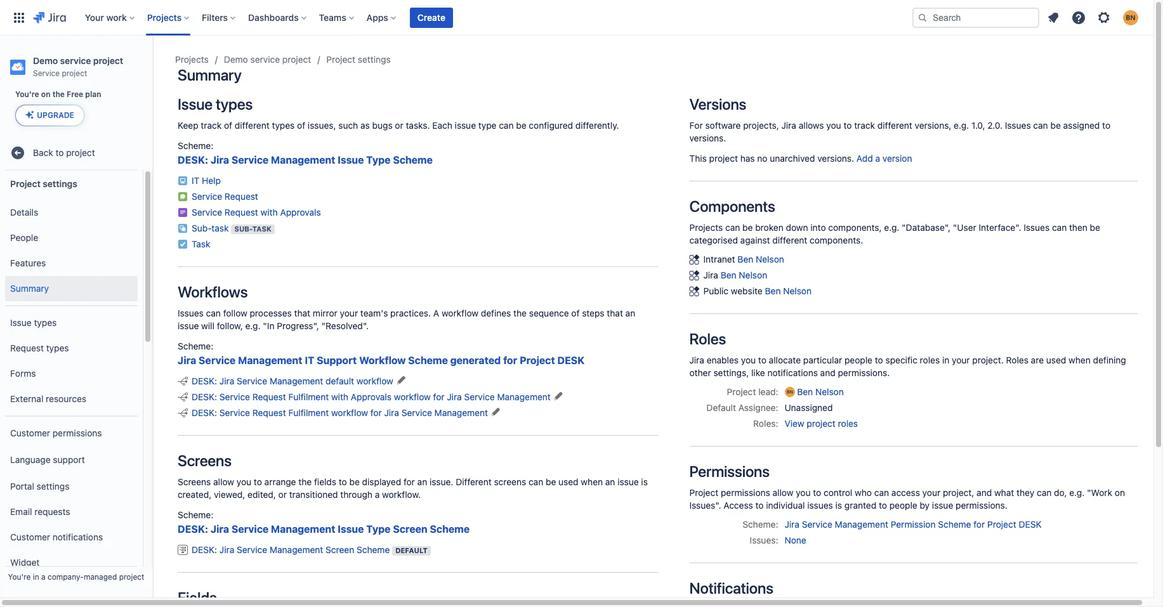 Task type: vqa. For each thing, say whether or not it's contained in the screenshot.
Dropdown
no



Task type: locate. For each thing, give the bounding box(es) containing it.
upgrade button
[[16, 106, 84, 126]]

service inside the scheme: desk: jira service management issue type screen scheme
[[232, 524, 269, 535]]

1 vertical spatial fulfilment
[[289, 408, 329, 418]]

fulfilment down desk: jira service management default workflow link
[[289, 392, 329, 403]]

1 vertical spatial and
[[977, 488, 993, 498]]

1 vertical spatial versions.
[[818, 153, 855, 164]]

settings up "requests" at left bottom
[[37, 481, 70, 492]]

and inside project permissions allow you to control who can access your project, and what they can do, e.g. "work on issues". access to individual issues is granted to people by issue permissions.
[[977, 488, 993, 498]]

1 horizontal spatial an
[[606, 477, 616, 488]]

desk:
[[178, 154, 208, 166], [192, 376, 217, 387], [192, 392, 217, 403], [192, 408, 217, 418], [178, 524, 208, 535], [192, 545, 217, 556]]

different up version
[[878, 120, 913, 131]]

1 vertical spatial default
[[396, 547, 428, 555]]

0 vertical spatial when
[[1069, 355, 1091, 366]]

1 type from the top
[[367, 154, 391, 166]]

can right screens in the left of the page
[[529, 477, 544, 488]]

1 horizontal spatial allow
[[773, 488, 794, 498]]

2 vertical spatial the
[[299, 477, 312, 488]]

on up upgrade button
[[41, 90, 50, 99]]

scheme: for issue types
[[178, 140, 214, 151]]

request
[[225, 191, 258, 202], [225, 207, 258, 218], [10, 343, 44, 354], [253, 392, 286, 403], [253, 408, 286, 418]]

fulfilment for workflow
[[289, 408, 329, 418]]

public
[[704, 286, 729, 297]]

0 horizontal spatial roles
[[839, 418, 859, 429]]

permissions. down what in the bottom right of the page
[[956, 500, 1008, 511]]

2 horizontal spatial an
[[626, 308, 636, 319]]

0 horizontal spatial the
[[53, 90, 65, 99]]

when
[[1069, 355, 1091, 366], [581, 477, 603, 488]]

0 vertical spatial or
[[395, 120, 404, 131]]

permissions
[[53, 428, 102, 439], [721, 488, 771, 498]]

you inside the jira enables you to allocate particular people to specific roles in your project. roles are used when defining other settings, like notifications and permissions.
[[742, 355, 756, 366]]

small image
[[690, 255, 700, 265], [690, 271, 700, 281], [178, 377, 188, 387]]

with up desk: service request fulfilment workflow for jira service management link
[[331, 392, 349, 403]]

1 vertical spatial when
[[581, 477, 603, 488]]

task right task - a task that needs to be done. icon
[[192, 239, 211, 250]]

it
[[192, 175, 200, 186], [305, 355, 315, 366]]

issues
[[808, 500, 834, 511]]

0 vertical spatial in
[[943, 355, 950, 366]]

1 vertical spatial summary
[[10, 283, 49, 294]]

project inside project permissions allow you to control who can access your project, and what they can do, e.g. "work on issues". access to individual issues is granted to people by issue permissions.
[[690, 488, 719, 498]]

1 horizontal spatial your
[[923, 488, 941, 498]]

1 horizontal spatial on
[[1116, 488, 1126, 498]]

type inside scheme: desk: jira service management issue type scheme
[[367, 154, 391, 166]]

project permissions allow you to control who can access your project, and what they can do, e.g. "work on issues". access to individual issues is granted to people by issue permissions.
[[690, 488, 1126, 511]]

can up will
[[206, 308, 221, 319]]

workflow
[[359, 355, 406, 366]]

1 vertical spatial permissions.
[[956, 500, 1008, 511]]

0 vertical spatial summary
[[178, 66, 242, 84]]

projects inside dropdown button
[[147, 12, 182, 23]]

can down components
[[726, 222, 741, 233]]

0 vertical spatial is
[[642, 477, 648, 488]]

roles inside default assignee: unassigned roles: view project roles
[[839, 418, 859, 429]]

1 horizontal spatial roles
[[921, 355, 941, 366]]

can left do, on the bottom right of the page
[[1038, 488, 1052, 498]]

1 vertical spatial roles
[[839, 418, 859, 429]]

1 horizontal spatial or
[[395, 120, 404, 131]]

desk inside scheme: jira service management it support workflow scheme generated for project desk
[[558, 355, 585, 366]]

0 horizontal spatial is
[[642, 477, 648, 488]]

people down the access
[[890, 500, 918, 511]]

default inside default assignee: unassigned roles: view project roles
[[707, 403, 737, 413]]

ben for intranet
[[738, 254, 754, 265]]

be right then
[[1091, 222, 1101, 233]]

apps
[[367, 12, 389, 23]]

customer
[[10, 428, 50, 439], [10, 532, 50, 543]]

e.g. inside project permissions allow you to control who can access your project, and what they can do, e.g. "work on issues". access to individual issues is granted to people by issue permissions.
[[1070, 488, 1085, 498]]

nelson for public website
[[784, 286, 812, 297]]

e.g. right do, on the bottom right of the page
[[1070, 488, 1085, 498]]

1 vertical spatial or
[[279, 490, 287, 500]]

0 horizontal spatial it
[[192, 175, 200, 186]]

default down the project lead:
[[707, 403, 737, 413]]

projects can be broken down into components, e.g. "database", "user interface". issues can then be categorised against different components.
[[690, 222, 1101, 246]]

0 vertical spatial notifications
[[768, 368, 818, 378]]

demo up you're on the free plan
[[33, 55, 58, 66]]

project settings down back
[[10, 178, 77, 189]]

nelson up the unassigned on the right of the page
[[816, 387, 844, 398]]

0 vertical spatial default
[[707, 403, 737, 413]]

issue
[[455, 120, 476, 131], [178, 321, 199, 331], [618, 477, 639, 488], [933, 500, 954, 511]]

add a version link
[[857, 153, 913, 164]]

jira image
[[33, 10, 66, 25], [33, 10, 66, 25]]

Search field
[[913, 7, 1040, 28]]

type for issue types
[[367, 154, 391, 166]]

scheme: down created,
[[178, 510, 214, 521]]

demo for demo service project
[[224, 54, 248, 65]]

1 vertical spatial desk
[[1020, 519, 1042, 530]]

service
[[33, 69, 60, 78], [232, 154, 269, 166], [192, 191, 222, 202], [192, 207, 222, 218], [199, 355, 236, 366], [237, 376, 267, 387], [220, 392, 250, 403], [465, 392, 495, 403], [220, 408, 250, 418], [402, 408, 432, 418], [802, 519, 833, 530], [232, 524, 269, 535], [237, 545, 267, 556]]

1 vertical spatial in
[[33, 573, 39, 582]]

sequence
[[529, 308, 569, 319]]

0 horizontal spatial service
[[60, 55, 91, 66]]

sub-
[[192, 223, 212, 234], [235, 225, 253, 233]]

generated
[[451, 355, 501, 366]]

1 screens from the top
[[178, 452, 232, 470]]

2 track from the left
[[855, 120, 876, 131]]

processes
[[250, 308, 292, 319]]

0 horizontal spatial and
[[821, 368, 836, 378]]

company-
[[48, 573, 84, 582]]

of right keep
[[224, 120, 232, 131]]

scheme: jira service management it support workflow scheme generated for project desk
[[178, 341, 585, 366]]

ben for public website
[[766, 286, 781, 297]]

issues right interface".
[[1024, 222, 1050, 233]]

type down bugs
[[367, 154, 391, 166]]

allocate
[[769, 355, 801, 366]]

0 horizontal spatial approvals
[[280, 207, 321, 218]]

jira service management permission scheme for project desk link
[[785, 519, 1042, 530]]

0 horizontal spatial of
[[224, 120, 232, 131]]

features link
[[5, 251, 138, 276]]

1 that from the left
[[294, 308, 311, 319]]

you inside for software projects, jira allows you to track different versions, e.g. 1.0, 2.0. issues can be assigned to versions.
[[827, 120, 842, 131]]

issue inside screens allow you to arrange the fields to be displayed for an issue. different screens can be used when an issue is created, viewed, edited, or transitioned through a workflow.
[[618, 477, 639, 488]]

sub- inside sub-task sub-task
[[235, 225, 253, 233]]

2 group from the top
[[5, 306, 138, 416]]

project down teams dropdown button
[[327, 54, 356, 65]]

to left specific
[[876, 355, 884, 366]]

1 horizontal spatial the
[[299, 477, 312, 488]]

2 customer from the top
[[10, 532, 50, 543]]

roles up "enables"
[[690, 330, 727, 348]]

screens inside screens allow you to arrange the fields to be displayed for an issue. different screens can be used when an issue is created, viewed, edited, or transitioned through a workflow.
[[178, 477, 211, 488]]

0 vertical spatial roles
[[921, 355, 941, 366]]

can right the type
[[499, 120, 514, 131]]

0 vertical spatial with
[[261, 207, 278, 218]]

1 horizontal spatial in
[[943, 355, 950, 366]]

scheme right workflow
[[408, 355, 448, 366]]

screens allow you to arrange the fields to be displayed for an issue. different screens can be used when an issue is created, viewed, edited, or transitioned through a workflow.
[[178, 477, 648, 500]]

1 vertical spatial type
[[367, 524, 391, 535]]

1 horizontal spatial and
[[977, 488, 993, 498]]

your
[[340, 308, 358, 319], [953, 355, 971, 366], [923, 488, 941, 498]]

1 customer from the top
[[10, 428, 50, 439]]

roles inside the jira enables you to allocate particular people to specific roles in your project. roles are used when defining other settings, like notifications and permissions.
[[1007, 355, 1029, 366]]

0 horizontal spatial roles
[[690, 330, 727, 348]]

your work
[[85, 12, 127, 23]]

small image
[[690, 286, 700, 297], [178, 392, 188, 403], [178, 408, 188, 418]]

service up free
[[60, 55, 91, 66]]

1 horizontal spatial track
[[855, 120, 876, 131]]

issues".
[[690, 500, 722, 511]]

0 horizontal spatial your
[[340, 308, 358, 319]]

permissions inside project permissions allow you to control who can access your project, and what they can do, e.g. "work on issues". access to individual issues is granted to people by issue permissions.
[[721, 488, 771, 498]]

in inside the jira enables you to allocate particular people to specific roles in your project. roles are used when defining other settings, like notifications and permissions.
[[943, 355, 950, 366]]

issues right 2.0.
[[1006, 120, 1032, 131]]

0 vertical spatial screens
[[178, 452, 232, 470]]

scheme: up issues:
[[743, 519, 779, 530]]

in down "widget"
[[33, 573, 39, 582]]

"resolved".
[[322, 321, 369, 331]]

0 vertical spatial roles
[[690, 330, 727, 348]]

desk down they
[[1020, 519, 1042, 530]]

desk: service request fulfilment workflow for jira service management link
[[192, 408, 488, 418]]

task down service request with approvals link
[[253, 225, 272, 233]]

banner
[[0, 0, 1154, 36]]

service request link
[[192, 191, 258, 202]]

projects button
[[143, 7, 194, 28]]

this project has no unarchived versions. add a version
[[690, 153, 913, 164]]

group containing details
[[5, 196, 138, 306]]

group
[[5, 196, 138, 306], [5, 306, 138, 416], [5, 416, 138, 608]]

default
[[326, 376, 354, 387]]

0 vertical spatial type
[[367, 154, 391, 166]]

your inside the jira enables you to allocate particular people to specific roles in your project. roles are used when defining other settings, like notifications and permissions.
[[953, 355, 971, 366]]

group containing issue types
[[5, 306, 138, 416]]

that up the progress",
[[294, 308, 311, 319]]

service inside demo service project link
[[251, 54, 280, 65]]

1 horizontal spatial people
[[890, 500, 918, 511]]

the left free
[[53, 90, 65, 99]]

jira inside scheme: desk: jira service management issue type scheme
[[211, 154, 229, 166]]

of left steps
[[572, 308, 580, 319]]

are
[[1032, 355, 1045, 366]]

desk: for desk: service request fulfilment with approvals workflow for jira service management
[[192, 392, 217, 403]]

be left configured
[[516, 120, 527, 131]]

0 vertical spatial fulfilment
[[289, 392, 329, 403]]

summary down features
[[10, 283, 49, 294]]

used right are
[[1047, 355, 1067, 366]]

projects right work
[[147, 12, 182, 23]]

1 vertical spatial on
[[1116, 488, 1126, 498]]

e.g. left "database",
[[885, 222, 900, 233]]

be
[[516, 120, 527, 131], [1051, 120, 1062, 131], [743, 222, 753, 233], [1091, 222, 1101, 233], [350, 477, 360, 488], [546, 477, 557, 488]]

project inside scheme: jira service management permission scheme for project desk issues: none
[[988, 519, 1017, 530]]

0 vertical spatial desk
[[558, 355, 585, 366]]

0 horizontal spatial desk
[[558, 355, 585, 366]]

2 vertical spatial issues
[[178, 308, 204, 319]]

progress",
[[277, 321, 319, 331]]

0 horizontal spatial track
[[201, 120, 222, 131]]

0 vertical spatial projects
[[147, 12, 182, 23]]

0 horizontal spatial permissions
[[53, 428, 102, 439]]

search image
[[918, 12, 928, 23]]

1 horizontal spatial task
[[253, 225, 272, 233]]

you're on the free plan
[[15, 90, 101, 99]]

each
[[433, 120, 453, 131]]

notifications inside the jira enables you to allocate particular people to specific roles in your project. roles are used when defining other settings, like notifications and permissions.
[[768, 368, 818, 378]]

scheme: inside scheme: jira service management permission scheme for project desk issues: none
[[743, 519, 779, 530]]

1 vertical spatial project settings
[[10, 178, 77, 189]]

scheme inside scheme: desk: jira service management issue type scheme
[[393, 154, 433, 166]]

project settings link
[[327, 52, 391, 67]]

issues inside the issues can follow processes that mirror your team's practices. a workflow defines the sequence of steps that an issue will follow, e.g. "in progress", "resolved".
[[178, 308, 204, 319]]

scheme:
[[178, 140, 214, 151], [178, 341, 214, 352], [178, 510, 214, 521], [743, 519, 779, 530]]

screens for screens allow you to arrange the fields to be displayed for an issue. different screens can be used when an issue is created, viewed, edited, or transitioned through a workflow.
[[178, 477, 211, 488]]

permissions. inside project permissions allow you to control who can access your project, and what they can do, e.g. "work on issues". access to individual issues is granted to people by issue permissions.
[[956, 500, 1008, 511]]

defines
[[481, 308, 511, 319]]

default image
[[178, 545, 188, 556]]

0 horizontal spatial default
[[396, 547, 428, 555]]

1 vertical spatial is
[[836, 500, 843, 511]]

desk: jira service management issue type screen scheme link
[[178, 524, 470, 535]]

when inside screens allow you to arrange the fields to be displayed for an issue. different screens can be used when an issue is created, viewed, edited, or transitioned through a workflow.
[[581, 477, 603, 488]]

1 horizontal spatial with
[[331, 392, 349, 403]]

1 horizontal spatial it
[[305, 355, 315, 366]]

different up scheme: desk: jira service management issue type scheme
[[235, 120, 270, 131]]

projects right sidebar navigation icon
[[175, 54, 209, 65]]

track right keep
[[201, 120, 222, 131]]

desk: service request fulfilment workflow for jira service management
[[192, 408, 488, 418]]

project down the unassigned on the right of the page
[[807, 418, 836, 429]]

transitioned
[[289, 490, 338, 500]]

of left "issues,"
[[297, 120, 306, 131]]

jira inside for software projects, jira allows you to track different versions, e.g. 1.0, 2.0. issues can be assigned to versions.
[[782, 120, 797, 131]]

scheme down issue.
[[430, 524, 470, 535]]

project down dashboards popup button
[[283, 54, 311, 65]]

this
[[690, 153, 707, 164]]

task - a task that needs to be done. image
[[178, 239, 188, 250]]

issues
[[1006, 120, 1032, 131], [1024, 222, 1050, 233], [178, 308, 204, 319]]

people inside the jira enables you to allocate particular people to specific roles in your project. roles are used when defining other settings, like notifications and permissions.
[[845, 355, 873, 366]]

roles right view on the right bottom of page
[[839, 418, 859, 429]]

project settings down apps
[[327, 54, 391, 65]]

desk inside scheme: jira service management permission scheme for project desk issues: none
[[1020, 519, 1042, 530]]

on right "work
[[1116, 488, 1126, 498]]

0 horizontal spatial demo
[[33, 55, 58, 66]]

when inside the jira enables you to allocate particular people to specific roles in your project. roles are used when defining other settings, like notifications and permissions.
[[1069, 355, 1091, 366]]

0 horizontal spatial a
[[41, 573, 45, 582]]

track
[[201, 120, 222, 131], [855, 120, 876, 131]]

1 group from the top
[[5, 196, 138, 306]]

ben nelson for jira
[[721, 270, 768, 281]]

service request with approvals link
[[192, 207, 321, 218]]

default inside "desk: jira service management screen scheme default"
[[396, 547, 428, 555]]

1 horizontal spatial roles
[[1007, 355, 1029, 366]]

2 vertical spatial small image
[[178, 408, 188, 418]]

the right 'defines'
[[514, 308, 527, 319]]

2 vertical spatial a
[[41, 573, 45, 582]]

settings,
[[714, 368, 749, 378]]

issue types inside "group"
[[10, 317, 57, 328]]

appswitcher icon image
[[11, 10, 27, 25]]

1 vertical spatial it
[[305, 355, 315, 366]]

demo service project
[[224, 54, 311, 65]]

issue inside the scheme: desk: jira service management issue type screen scheme
[[338, 524, 364, 535]]

1 horizontal spatial demo
[[224, 54, 248, 65]]

e.g. left "in
[[245, 321, 261, 331]]

you're for you're in a company-managed project
[[8, 573, 31, 582]]

0 vertical spatial small image
[[690, 255, 700, 265]]

demo service project service project
[[33, 55, 123, 78]]

ben nelson link up "website"
[[721, 270, 768, 281]]

fulfilment down desk: jira service management default workflow
[[289, 408, 329, 418]]

and down particular at the right bottom of page
[[821, 368, 836, 378]]

nelson down against on the right top of the page
[[756, 254, 785, 265]]

demo inside demo service project service project
[[33, 55, 58, 66]]

0 horizontal spatial versions.
[[690, 133, 727, 144]]

email requests
[[10, 507, 70, 517]]

1 horizontal spatial desk
[[1020, 519, 1042, 530]]

you're down "widget"
[[8, 573, 31, 582]]

0 vertical spatial a
[[876, 153, 881, 164]]

0 horizontal spatial notifications
[[53, 532, 103, 543]]

with up sub-task sub-task
[[261, 207, 278, 218]]

1 horizontal spatial used
[[1047, 355, 1067, 366]]

ben nelson for public website
[[766, 286, 812, 297]]

issue types up "request types"
[[10, 317, 57, 328]]

1 vertical spatial your
[[953, 355, 971, 366]]

jira inside scheme: jira service management permission scheme for project desk issues: none
[[785, 519, 800, 530]]

e.g. inside for software projects, jira allows you to track different versions, e.g. 1.0, 2.0. issues can be assigned to versions.
[[955, 120, 970, 131]]

fields
[[178, 589, 217, 607]]

allows
[[799, 120, 825, 131]]

type down through
[[367, 524, 391, 535]]

scheme: inside the scheme: desk: jira service management issue type screen scheme
[[178, 510, 214, 521]]

request types link
[[5, 336, 138, 361]]

ben up the public website
[[721, 270, 737, 281]]

notifications down email requests link
[[53, 532, 103, 543]]

roles left are
[[1007, 355, 1029, 366]]

1 fulfilment from the top
[[289, 392, 329, 403]]

sub- up task link
[[192, 223, 212, 234]]

0 vertical spatial it
[[192, 175, 200, 186]]

you're
[[15, 90, 39, 99], [8, 573, 31, 582]]

against
[[741, 235, 771, 246]]

control
[[824, 488, 853, 498]]

approvals down "default"
[[351, 392, 392, 403]]

you inside screens allow you to arrange the fields to be displayed for an issue. different screens can be used when an issue is created, viewed, edited, or transitioned through a workflow.
[[237, 477, 252, 488]]

with
[[261, 207, 278, 218], [331, 392, 349, 403]]

1 vertical spatial issue types
[[10, 317, 57, 328]]

settings
[[358, 54, 391, 65], [43, 178, 77, 189], [37, 481, 70, 492]]

scheme: down will
[[178, 341, 214, 352]]

or inside screens allow you to arrange the fields to be displayed for an issue. different screens can be used when an issue is created, viewed, edited, or transitioned through a workflow.
[[279, 490, 287, 500]]

used right screens in the left of the page
[[559, 477, 579, 488]]

project,
[[944, 488, 975, 498]]

project down what in the bottom right of the page
[[988, 519, 1017, 530]]

down
[[786, 222, 809, 233]]

website
[[731, 286, 763, 297]]

be up against on the right top of the page
[[743, 222, 753, 233]]

sub-task sub-task
[[192, 223, 272, 234]]

be inside for software projects, jira allows you to track different versions, e.g. 1.0, 2.0. issues can be assigned to versions.
[[1051, 120, 1062, 131]]

notifications down allocate
[[768, 368, 818, 378]]

service inside scheme: jira service management it support workflow scheme generated for project desk
[[199, 355, 236, 366]]

sub-task - the sub-task of the issue image
[[178, 224, 188, 234]]

upgrade
[[37, 111, 74, 120]]

into
[[811, 222, 827, 233]]

through
[[341, 490, 373, 500]]

external resources
[[10, 394, 86, 404]]

2 type from the top
[[367, 524, 391, 535]]

permissions for project
[[721, 488, 771, 498]]

you up like
[[742, 355, 756, 366]]

1 horizontal spatial different
[[773, 235, 808, 246]]

ben nelson link down against on the right top of the page
[[738, 254, 785, 265]]

screen down desk: jira service management issue type screen scheme link
[[326, 545, 355, 556]]

1 vertical spatial a
[[375, 490, 380, 500]]

0 vertical spatial permissions.
[[839, 368, 890, 378]]

2 fulfilment from the top
[[289, 408, 329, 418]]

2.0.
[[988, 120, 1003, 131]]

scheme: inside scheme: desk: jira service management issue type scheme
[[178, 140, 214, 151]]

2 horizontal spatial your
[[953, 355, 971, 366]]

for inside screens allow you to arrange the fields to be displayed for an issue. different screens can be used when an issue is created, viewed, edited, or transitioned through a workflow.
[[404, 477, 415, 488]]

0 vertical spatial permissions
[[53, 428, 102, 439]]

2 screens from the top
[[178, 477, 211, 488]]

ben nelson
[[738, 254, 785, 265], [721, 270, 768, 281], [766, 286, 812, 297], [798, 387, 844, 398]]

0 vertical spatial on
[[41, 90, 50, 99]]

nelson for jira
[[739, 270, 768, 281]]

0 vertical spatial screen
[[393, 524, 428, 535]]

1 vertical spatial task
[[192, 239, 211, 250]]

can
[[499, 120, 514, 131], [1034, 120, 1049, 131], [726, 222, 741, 233], [1053, 222, 1068, 233], [206, 308, 221, 319], [529, 477, 544, 488], [875, 488, 890, 498], [1038, 488, 1052, 498]]

your up by
[[923, 488, 941, 498]]

project up details
[[10, 178, 41, 189]]

screen inside the scheme: desk: jira service management issue type screen scheme
[[393, 524, 428, 535]]

issues inside for software projects, jira allows you to track different versions, e.g. 1.0, 2.0. issues can be assigned to versions.
[[1006, 120, 1032, 131]]

email
[[10, 507, 32, 517]]

can inside for software projects, jira allows you to track different versions, e.g. 1.0, 2.0. issues can be assigned to versions.
[[1034, 120, 1049, 131]]

ben nelson down against on the right top of the page
[[738, 254, 785, 265]]

summary link
[[5, 276, 138, 302]]

versions,
[[915, 120, 952, 131]]

customer for customer notifications
[[10, 532, 50, 543]]

scheme inside the scheme: desk: jira service management issue type screen scheme
[[430, 524, 470, 535]]

1 vertical spatial you're
[[8, 573, 31, 582]]

3 group from the top
[[5, 416, 138, 608]]

"work
[[1088, 488, 1113, 498]]

on inside project permissions allow you to control who can access your project, and what they can do, e.g. "work on issues". access to individual issues is granted to people by issue permissions.
[[1116, 488, 1126, 498]]

bugs
[[372, 120, 393, 131]]

settings for demo service project
[[358, 54, 391, 65]]

you up issues
[[796, 488, 811, 498]]

request types
[[10, 343, 69, 354]]

versions. down for
[[690, 133, 727, 144]]

1 vertical spatial used
[[559, 477, 579, 488]]

it right it help - an it problem or question. image in the top left of the page
[[192, 175, 200, 186]]

it inside scheme: jira service management it support workflow scheme generated for project desk
[[305, 355, 315, 366]]

scheme: inside scheme: jira service management it support workflow scheme generated for project desk
[[178, 341, 214, 352]]

e.g. inside the issues can follow processes that mirror your team's practices. a workflow defines the sequence of steps that an issue will follow, e.g. "in progress", "resolved".
[[245, 321, 261, 331]]

service inside scheme: desk: jira service management issue type scheme
[[232, 154, 269, 166]]

1 horizontal spatial permissions
[[721, 488, 771, 498]]

banner containing your work
[[0, 0, 1154, 36]]

scheme: for workflows
[[178, 341, 214, 352]]

scheme: for permissions
[[743, 519, 779, 530]]

external
[[10, 394, 43, 404]]

default down workflow.
[[396, 547, 428, 555]]

nelson right "website"
[[784, 286, 812, 297]]

0 horizontal spatial people
[[845, 355, 873, 366]]

scheme down the tasks.
[[393, 154, 433, 166]]

approvals down desk: jira service management issue type scheme link
[[280, 207, 321, 218]]

type inside the scheme: desk: jira service management issue type screen scheme
[[367, 524, 391, 535]]

service inside demo service project service project
[[60, 55, 91, 66]]

management inside scheme: jira service management it support workflow scheme generated for project desk
[[238, 355, 303, 366]]

or down arrange
[[279, 490, 287, 500]]

nelson for intranet
[[756, 254, 785, 265]]

project inside scheme: jira service management it support workflow scheme generated for project desk
[[520, 355, 555, 366]]

permissions up access
[[721, 488, 771, 498]]



Task type: describe. For each thing, give the bounding box(es) containing it.
external resources link
[[5, 387, 138, 412]]

project inside default assignee: unassigned roles: view project roles
[[807, 418, 836, 429]]

fields
[[314, 477, 337, 488]]

project lead:
[[728, 387, 779, 398]]

permissions
[[690, 463, 770, 481]]

ben nelson link for public website
[[766, 286, 812, 297]]

permissions. inside the jira enables you to allocate particular people to specific roles in your project. roles are used when defining other settings, like notifications and permissions.
[[839, 368, 890, 378]]

teams
[[319, 12, 347, 23]]

features
[[10, 258, 46, 268]]

scheme: for screens
[[178, 510, 214, 521]]

to right the allows
[[844, 120, 852, 131]]

small image for intranet
[[690, 255, 700, 265]]

as
[[361, 120, 370, 131]]

it help - an it problem or question. image
[[178, 176, 188, 186]]

ben nelson up the unassigned on the right of the page
[[798, 387, 844, 398]]

workflow inside the issues can follow processes that mirror your team's practices. a workflow defines the sequence of steps that an issue will follow, e.g. "in progress", "resolved".
[[442, 308, 479, 319]]

project up plan
[[93, 55, 123, 66]]

allow inside project permissions allow you to control who can access your project, and what they can do, e.g. "work on issues". access to individual issues is granted to people by issue permissions.
[[773, 488, 794, 498]]

desk: for desk: jira service management default workflow
[[192, 376, 217, 387]]

components
[[690, 197, 776, 215]]

1 horizontal spatial versions.
[[818, 153, 855, 164]]

details
[[10, 207, 38, 218]]

screens for screens
[[178, 452, 232, 470]]

then
[[1070, 222, 1088, 233]]

enables
[[707, 355, 739, 366]]

different inside projects can be broken down into components, e.g. "database", "user interface". issues can then be categorised against different components.
[[773, 235, 808, 246]]

projects link
[[175, 52, 209, 67]]

software
[[706, 120, 741, 131]]

demo for demo service project service project
[[33, 55, 58, 66]]

small image for desk: service request fulfilment with approvals workflow for jira service management
[[178, 392, 188, 403]]

portal settings link
[[5, 474, 138, 500]]

default assignee: unassigned roles: view project roles
[[707, 403, 859, 429]]

who
[[855, 488, 873, 498]]

version
[[883, 153, 913, 164]]

specific
[[886, 355, 918, 366]]

project up free
[[62, 69, 87, 78]]

a
[[434, 308, 440, 319]]

desk: inside scheme: desk: jira service management issue type scheme
[[178, 154, 208, 166]]

create button
[[410, 7, 453, 28]]

service inside scheme: jira service management permission scheme for project desk issues: none
[[802, 519, 833, 530]]

issue inside project permissions allow you to control who can access your project, and what they can do, e.g. "work on issues". access to individual issues is granted to people by issue permissions.
[[933, 500, 954, 511]]

issue up keep
[[178, 95, 213, 113]]

create
[[418, 12, 446, 23]]

fulfilment for with
[[289, 392, 329, 403]]

different inside for software projects, jira allows you to track different versions, e.g. 1.0, 2.0. issues can be assigned to versions.
[[878, 120, 913, 131]]

1 track from the left
[[201, 120, 222, 131]]

issue up "request types"
[[10, 317, 32, 328]]

scheme inside scheme: jira service management it support workflow scheme generated for project desk
[[408, 355, 448, 366]]

ben nelson link up the unassigned on the right of the page
[[798, 387, 844, 398]]

language support
[[10, 455, 85, 465]]

forms link
[[5, 361, 138, 387]]

to up edited,
[[254, 477, 262, 488]]

types down issue types link
[[46, 343, 69, 354]]

management inside scheme: desk: jira service management issue type scheme
[[271, 154, 336, 166]]

2 horizontal spatial a
[[876, 153, 881, 164]]

follow
[[223, 308, 248, 319]]

desk: for desk: jira service management screen scheme default
[[192, 545, 217, 556]]

management inside scheme: jira service management permission scheme for project desk issues: none
[[835, 519, 889, 530]]

email requests link
[[5, 500, 138, 525]]

0 horizontal spatial an
[[418, 477, 428, 488]]

the inside screens allow you to arrange the fields to be displayed for an issue. different screens can be used when an issue is created, viewed, edited, or transitioned through a workflow.
[[299, 477, 312, 488]]

permissions for customer
[[53, 428, 102, 439]]

help image
[[1072, 10, 1087, 25]]

be right screens in the left of the page
[[546, 477, 557, 488]]

types up scheme: desk: jira service management issue type scheme
[[272, 120, 295, 131]]

project right managed
[[119, 573, 144, 582]]

scheme: desk: jira service management issue type scheme
[[178, 140, 433, 166]]

used inside the jira enables you to allocate particular people to specific roles in your project. roles are used when defining other settings, like notifications and permissions.
[[1047, 355, 1067, 366]]

your inside the issues can follow processes that mirror your team's practices. a workflow defines the sequence of steps that an issue will follow, e.g. "in progress", "resolved".
[[340, 308, 358, 319]]

task inside sub-task sub-task
[[253, 225, 272, 233]]

has
[[741, 153, 755, 164]]

none link
[[785, 535, 807, 546]]

assignee:
[[739, 403, 779, 413]]

back to project link
[[5, 140, 147, 166]]

is inside screens allow you to arrange the fields to be displayed for an issue. different screens can be used when an issue is created, viewed, edited, or transitioned through a workflow.
[[642, 477, 648, 488]]

differently.
[[576, 120, 620, 131]]

"database",
[[902, 222, 951, 233]]

service request with approvals
[[192, 207, 321, 218]]

can left then
[[1053, 222, 1068, 233]]

types down demo service project link
[[216, 95, 253, 113]]

0 horizontal spatial sub-
[[192, 223, 212, 234]]

task
[[212, 223, 229, 234]]

desk: inside the scheme: desk: jira service management issue type screen scheme
[[178, 524, 208, 535]]

widget
[[10, 557, 40, 568]]

intranet
[[704, 254, 738, 265]]

your inside project permissions allow you to control who can access your project, and what they can do, e.g. "work on issues". access to individual issues is granted to people by issue permissions.
[[923, 488, 941, 498]]

"in
[[263, 321, 275, 331]]

jira inside the jira enables you to allocate particular people to specific roles in your project. roles are used when defining other settings, like notifications and permissions.
[[690, 355, 705, 366]]

1 horizontal spatial of
[[297, 120, 306, 131]]

sidebar navigation image
[[138, 51, 166, 76]]

you're for you're on the free plan
[[15, 90, 39, 99]]

0 horizontal spatial screen
[[326, 545, 355, 556]]

widget link
[[5, 551, 138, 576]]

project left has
[[710, 153, 739, 164]]

1 horizontal spatial summary
[[178, 66, 242, 84]]

scheme: desk: jira service management issue type screen scheme
[[178, 510, 470, 535]]

what
[[995, 488, 1015, 498]]

to right fields
[[339, 477, 347, 488]]

desk: jira service management issue type scheme link
[[178, 154, 433, 166]]

primary element
[[8, 0, 913, 35]]

scheme down desk: jira service management issue type screen scheme link
[[357, 545, 390, 556]]

is inside project permissions allow you to control who can access your project, and what they can do, e.g. "work on issues". access to individual issues is granted to people by issue permissions.
[[836, 500, 843, 511]]

desk: service request fulfilment with approvals workflow for jira service management link
[[192, 392, 551, 403]]

different
[[456, 477, 492, 488]]

be up through
[[350, 477, 360, 488]]

your profile and settings image
[[1124, 10, 1139, 25]]

to right granted
[[879, 500, 888, 511]]

permission
[[891, 519, 936, 530]]

ben for jira
[[721, 270, 737, 281]]

jira enables you to allocate particular people to specific roles in your project. roles are used when defining other settings, like notifications and permissions.
[[690, 355, 1127, 378]]

desk: jira service management default workflow link
[[192, 376, 394, 387]]

add
[[857, 153, 874, 164]]

service request - a request that follows itsm workflows. image
[[178, 192, 188, 202]]

used inside screens allow you to arrange the fields to be displayed for an issue. different screens can be used when an issue is created, viewed, edited, or transitioned through a workflow.
[[559, 477, 579, 488]]

jira inside the scheme: desk: jira service management issue type screen scheme
[[211, 524, 229, 535]]

categorised
[[690, 235, 738, 246]]

practices.
[[391, 308, 431, 319]]

people inside project permissions allow you to control who can access your project, and what they can do, e.g. "work on issues". access to individual issues is granted to people by issue permissions.
[[890, 500, 918, 511]]

of inside the issues can follow processes that mirror your team's practices. a workflow defines the sequence of steps that an issue will follow, e.g. "in progress", "resolved".
[[572, 308, 580, 319]]

project down settings, on the bottom of the page
[[728, 387, 757, 398]]

created,
[[178, 490, 212, 500]]

2 vertical spatial small image
[[178, 377, 188, 387]]

jira inside scheme: jira service management it support workflow scheme generated for project desk
[[178, 355, 196, 366]]

roles inside the jira enables you to allocate particular people to specific roles in your project. roles are used when defining other settings, like notifications and permissions.
[[921, 355, 941, 366]]

projects for projects link
[[175, 54, 209, 65]]

notifications
[[690, 580, 774, 598]]

customer notifications
[[10, 532, 103, 543]]

broken
[[756, 222, 784, 233]]

service request with approvals - a requests that may require approval. image
[[178, 208, 188, 218]]

apps button
[[363, 7, 401, 28]]

issue inside scheme: desk: jira service management issue type scheme
[[338, 154, 364, 166]]

by
[[920, 500, 930, 511]]

desk: for desk: service request fulfilment workflow for jira service management
[[192, 408, 217, 418]]

"user
[[954, 222, 977, 233]]

you inside project permissions allow you to control who can access your project, and what they can do, e.g. "work on issues". access to individual issues is granted to people by issue permissions.
[[796, 488, 811, 498]]

and inside the jira enables you to allocate particular people to specific roles in your project. roles are used when defining other settings, like notifications and permissions.
[[821, 368, 836, 378]]

a inside screens allow you to arrange the fields to be displayed for an issue. different screens can be used when an issue is created, viewed, edited, or transitioned through a workflow.
[[375, 490, 380, 500]]

notifications image
[[1047, 10, 1062, 25]]

project right back
[[66, 147, 95, 158]]

type for screens
[[367, 524, 391, 535]]

0 vertical spatial small image
[[690, 286, 700, 297]]

small image for desk: service request fulfilment workflow for jira service management
[[178, 408, 188, 418]]

to right assigned
[[1103, 120, 1111, 131]]

workflow up desk: service request fulfilment with approvals workflow for jira service management
[[357, 376, 394, 387]]

particular
[[804, 355, 843, 366]]

follow,
[[217, 321, 243, 331]]

service for demo service project
[[251, 54, 280, 65]]

avatar image
[[785, 387, 795, 398]]

can inside screens allow you to arrange the fields to be displayed for an issue. different screens can be used when an issue is created, viewed, edited, or transitioned through a workflow.
[[529, 477, 544, 488]]

viewed,
[[214, 490, 245, 500]]

workflow down workflow
[[394, 392, 431, 403]]

the inside the issues can follow processes that mirror your team's practices. a workflow defines the sequence of steps that an issue will follow, e.g. "in progress", "resolved".
[[514, 308, 527, 319]]

to right back
[[56, 147, 64, 158]]

e.g. inside projects can be broken down into components, e.g. "database", "user interface". issues can then be categorised against different components.
[[885, 222, 900, 233]]

customer for customer permissions
[[10, 428, 50, 439]]

2 that from the left
[[607, 308, 624, 319]]

allow inside screens allow you to arrange the fields to be displayed for an issue. different screens can be used when an issue is created, viewed, edited, or transitioned through a workflow.
[[213, 477, 234, 488]]

to right access
[[756, 500, 764, 511]]

issues,
[[308, 120, 336, 131]]

interface".
[[980, 222, 1022, 233]]

like
[[752, 368, 766, 378]]

0 horizontal spatial in
[[33, 573, 39, 582]]

1 vertical spatial settings
[[43, 178, 77, 189]]

to up issues
[[814, 488, 822, 498]]

issue inside the issues can follow processes that mirror your team's practices. a workflow defines the sequence of steps that an issue will follow, e.g. "in progress", "resolved".
[[178, 321, 199, 331]]

scheme inside scheme: jira service management permission scheme for project desk issues: none
[[939, 519, 972, 530]]

issues inside projects can be broken down into components, e.g. "database", "user interface". issues can then be categorised against different components.
[[1024, 222, 1050, 233]]

service request
[[192, 191, 258, 202]]

0 horizontal spatial summary
[[10, 283, 49, 294]]

mirror
[[313, 308, 338, 319]]

issue.
[[430, 477, 454, 488]]

0 horizontal spatial project settings
[[10, 178, 77, 189]]

unassigned
[[785, 403, 833, 413]]

1 horizontal spatial issue types
[[178, 95, 253, 113]]

requests
[[34, 507, 70, 517]]

type
[[479, 120, 497, 131]]

filters
[[202, 12, 228, 23]]

free
[[67, 90, 83, 99]]

can right who
[[875, 488, 890, 498]]

types up "request types"
[[34, 317, 57, 328]]

versions. inside for software projects, jira allows you to track different versions, e.g. 1.0, 2.0. issues can be assigned to versions.
[[690, 133, 727, 144]]

team's
[[361, 308, 388, 319]]

lead:
[[759, 387, 779, 398]]

0 vertical spatial approvals
[[280, 207, 321, 218]]

service for demo service project service project
[[60, 55, 91, 66]]

workflow down the desk: service request fulfilment with approvals workflow for jira service management link at the bottom left of the page
[[331, 408, 368, 418]]

customer permissions
[[10, 428, 102, 439]]

group containing customer permissions
[[5, 416, 138, 608]]

desk: jira service management screen scheme link
[[192, 545, 390, 556]]

an inside the issues can follow processes that mirror your team's practices. a workflow defines the sequence of steps that an issue will follow, e.g. "in progress", "resolved".
[[626, 308, 636, 319]]

0 horizontal spatial task
[[192, 239, 211, 250]]

displayed
[[362, 477, 401, 488]]

settings image
[[1097, 10, 1113, 25]]

0 vertical spatial the
[[53, 90, 65, 99]]

ben right avatar
[[798, 387, 814, 398]]

ben nelson link for intranet
[[738, 254, 785, 265]]

service inside demo service project service project
[[33, 69, 60, 78]]

ben nelson link for jira
[[721, 270, 768, 281]]

projects inside projects can be broken down into components, e.g. "database", "user interface". issues can then be categorised against different components.
[[690, 222, 723, 233]]

management inside the scheme: desk: jira service management issue type screen scheme
[[271, 524, 336, 535]]

project.
[[973, 355, 1004, 366]]

for inside scheme: jira service management permission scheme for project desk issues: none
[[974, 519, 986, 530]]

for inside scheme: jira service management it support workflow scheme generated for project desk
[[504, 355, 518, 366]]

0 horizontal spatial different
[[235, 120, 270, 131]]

ben nelson for intranet
[[738, 254, 785, 265]]

1 vertical spatial with
[[331, 392, 349, 403]]

settings for language support
[[37, 481, 70, 492]]

request inside "group"
[[10, 343, 44, 354]]

1 horizontal spatial approvals
[[351, 392, 392, 403]]

can inside the issues can follow processes that mirror your team's practices. a workflow defines the sequence of steps that an issue will follow, e.g. "in progress", "resolved".
[[206, 308, 221, 319]]

track inside for software projects, jira allows you to track different versions, e.g. 1.0, 2.0. issues can be assigned to versions.
[[855, 120, 876, 131]]

to up like
[[759, 355, 767, 366]]

small image for jira
[[690, 271, 700, 281]]

individual
[[767, 500, 806, 511]]

projects for projects dropdown button
[[147, 12, 182, 23]]

jira service management it support workflow scheme generated for project desk link
[[178, 355, 585, 366]]

1 horizontal spatial project settings
[[327, 54, 391, 65]]



